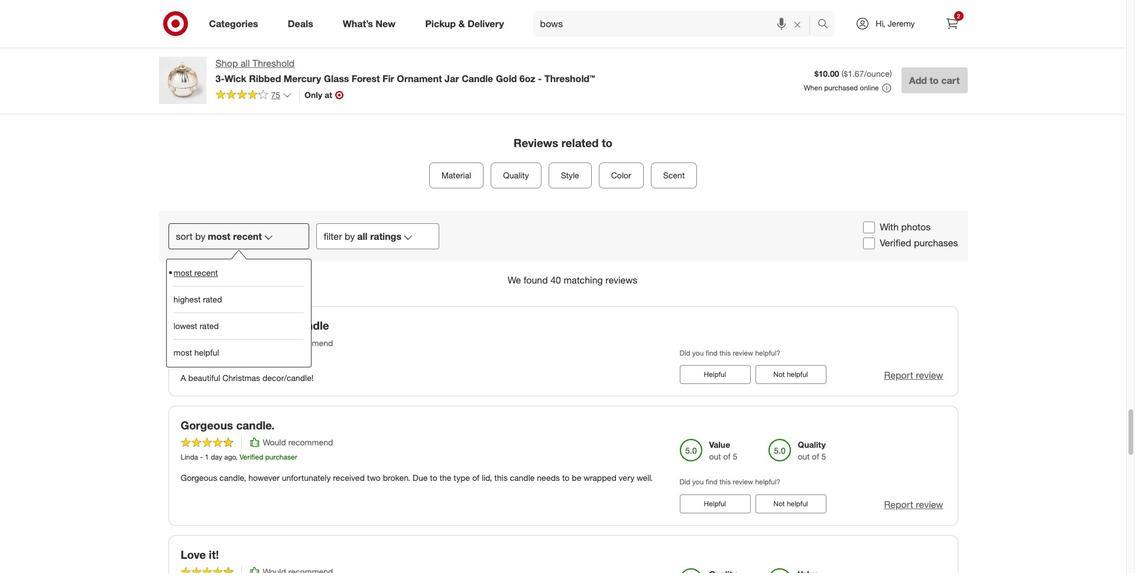 Task type: describe. For each thing, give the bounding box(es) containing it.
categories link
[[199, 11, 273, 37]]

color button
[[599, 163, 644, 189]]

6oz
[[520, 73, 536, 84]]

search
[[813, 19, 841, 31]]

color
[[611, 171, 632, 181]]

forest
[[352, 73, 380, 84]]

not helpful button for would recommend
[[756, 365, 827, 384]]

review inside see more review images
[[782, 26, 806, 36]]

deals
[[288, 17, 313, 29]]

when
[[804, 83, 823, 92]]

did you find this review helpful? for out of 5
[[680, 478, 781, 487]]

purchased
[[825, 83, 858, 92]]

out for value out of 5
[[710, 452, 721, 462]]

quality out of 5
[[798, 440, 827, 462]]

two
[[367, 473, 381, 483]]

lowest
[[174, 321, 197, 331]]

recommend for gorgeous candle.
[[288, 438, 333, 448]]

Verified purchases checkbox
[[864, 237, 876, 249]]

most recent
[[174, 268, 218, 278]]

we found 40 matching reviews
[[508, 274, 638, 286]]

wick
[[225, 73, 247, 84]]

pickup
[[425, 17, 456, 29]]

helpful for would recommend
[[704, 370, 727, 379]]

report review button for would recommend
[[885, 369, 944, 382]]

unfortunately
[[282, 473, 331, 483]]

helpful button for out of 5
[[680, 495, 751, 514]]

see
[[791, 14, 805, 24]]

material
[[442, 171, 471, 181]]

2 vertical spatial verified
[[240, 453, 263, 462]]

hi, jeremy
[[876, 18, 915, 28]]

75
[[271, 90, 280, 100]]

christmas ornament candle
[[181, 319, 329, 332]]

gold
[[496, 73, 517, 84]]

scent button
[[651, 163, 698, 189]]

pickup & delivery
[[425, 17, 504, 29]]

this for would recommend
[[720, 349, 731, 358]]

guest review image 2 of 12, zoom in image
[[355, 0, 429, 62]]

today
[[202, 353, 218, 362]]

threshold
[[253, 57, 295, 69]]

most for most recent
[[174, 268, 192, 278]]

threshold™
[[545, 73, 595, 84]]

image of 3-wick ribbed mercury glass forest fir ornament jar candle gold 6oz - threshold™ image
[[159, 57, 206, 104]]

candle
[[462, 73, 493, 84]]

helpful button for would recommend
[[680, 365, 751, 384]]

0 horizontal spatial ,
[[218, 353, 220, 362]]

did you find this review helpful? for would recommend
[[680, 349, 781, 358]]

by for sort by
[[195, 231, 206, 243]]

search button
[[813, 11, 841, 39]]

you for would recommend
[[693, 349, 704, 358]]

With photos checkbox
[[864, 222, 876, 233]]

not for out of 5
[[774, 500, 785, 508]]

helpful for out of 5
[[704, 500, 727, 508]]

5 for value out of 5
[[733, 452, 738, 462]]

highest
[[174, 295, 201, 305]]

reviews
[[514, 136, 559, 149]]

- for christmas ornament candle
[[197, 353, 200, 362]]

more
[[808, 14, 827, 24]]

cart
[[942, 75, 960, 86]]

gorgeous candle, however unfortunately received two broken. due to the type of lid, this candle needs to be wrapped very well.
[[181, 473, 653, 483]]

- inside shop all threshold 3-wick ribbed mercury glass forest fir ornament jar candle gold 6oz - threshold™
[[538, 73, 542, 84]]

did for would recommend
[[680, 349, 691, 358]]

highest rated link
[[174, 286, 304, 313]]

however
[[249, 473, 280, 483]]

be
[[572, 473, 582, 483]]

gjh
[[181, 353, 195, 362]]

scent
[[663, 171, 685, 181]]

wrapped
[[584, 473, 617, 483]]

add to cart button
[[902, 67, 968, 93]]

find for would recommend
[[706, 349, 718, 358]]

ornament
[[239, 319, 290, 332]]

0 vertical spatial christmas
[[181, 319, 236, 332]]

to left the
[[430, 473, 438, 483]]

1 vertical spatial purchaser
[[265, 453, 297, 462]]

report review for would recommend
[[885, 369, 944, 381]]

$10.00
[[815, 69, 840, 79]]

ornament
[[397, 73, 442, 84]]

love it!
[[181, 548, 219, 562]]

out for quality out of 5
[[798, 452, 810, 462]]

would recommend for candle.
[[263, 438, 333, 448]]

2
[[957, 12, 961, 20]]

you for out of 5
[[693, 478, 704, 487]]

report for would recommend
[[885, 369, 914, 381]]

mercury
[[284, 73, 321, 84]]

reviews
[[606, 274, 638, 286]]

rated for lowest rated
[[200, 321, 219, 331]]

helpful? for out of 5
[[756, 478, 781, 487]]

delivery
[[468, 17, 504, 29]]

not helpful for out of 5
[[774, 500, 808, 508]]

love
[[181, 548, 206, 562]]

gorgeous for gorgeous candle, however unfortunately received two broken. due to the type of lid, this candle needs to be wrapped very well.
[[181, 473, 217, 483]]

well.
[[637, 473, 653, 483]]

when purchased online
[[804, 83, 879, 92]]

not helpful for would recommend
[[774, 370, 808, 379]]

with
[[880, 221, 899, 233]]

$1.67
[[844, 69, 864, 79]]

photos
[[902, 221, 931, 233]]

to left the be at bottom right
[[563, 473, 570, 483]]

75 link
[[216, 89, 292, 103]]

1 vertical spatial all
[[357, 231, 368, 243]]

linda - 1 day ago , verified purchaser
[[181, 453, 297, 462]]

guest review image 1 of 12, zoom in image
[[272, 0, 345, 62]]

fir
[[383, 73, 394, 84]]

needs
[[537, 473, 560, 483]]

guest review image 6 of 12, zoom in image
[[689, 0, 762, 62]]

see more review images button
[[772, 0, 846, 62]]

what's new
[[343, 17, 396, 29]]

material button
[[429, 163, 484, 189]]

rated for highest rated
[[203, 295, 222, 305]]

with photos
[[880, 221, 931, 233]]

categories
[[209, 17, 258, 29]]

guest review image 3 of 12, zoom in image
[[438, 0, 512, 62]]

0 vertical spatial helpful
[[194, 348, 219, 358]]

sort
[[176, 231, 193, 243]]

very
[[619, 473, 635, 483]]

matching
[[564, 274, 603, 286]]

did for out of 5
[[680, 478, 691, 487]]

gorgeous candle.
[[181, 419, 275, 432]]

style
[[561, 171, 580, 181]]

images
[[809, 26, 835, 36]]

purchases
[[914, 237, 959, 249]]

this for out of 5
[[720, 478, 731, 487]]

guest review image 4 of 12, zoom in image
[[522, 0, 596, 62]]



Task type: vqa. For each thing, say whether or not it's contained in the screenshot.
stainless to the top
no



Task type: locate. For each thing, give the bounding box(es) containing it.
gorgeous for gorgeous candle.
[[181, 419, 233, 432]]

0 vertical spatial you
[[693, 349, 704, 358]]

1 vertical spatial would recommend
[[263, 438, 333, 448]]

0 vertical spatial find
[[706, 349, 718, 358]]

by right sort
[[195, 231, 206, 243]]

1 would recommend from the top
[[263, 338, 333, 348]]

1 vertical spatial helpful
[[787, 370, 808, 379]]

1 did you find this review helpful? from the top
[[680, 349, 781, 358]]

1 horizontal spatial out
[[798, 452, 810, 462]]

christmas
[[181, 319, 236, 332], [223, 373, 260, 383]]

,
[[218, 353, 220, 362], [236, 453, 238, 462]]

it!
[[209, 548, 219, 562]]

to inside button
[[930, 75, 939, 86]]

most
[[208, 231, 231, 243], [174, 268, 192, 278], [174, 348, 192, 358]]

out inside value out of 5
[[710, 452, 721, 462]]

0 vertical spatial not helpful button
[[756, 365, 827, 384]]

(
[[842, 69, 844, 79]]

out down value
[[710, 452, 721, 462]]

0 horizontal spatial -
[[197, 353, 200, 362]]

1 gorgeous from the top
[[181, 419, 233, 432]]

would down ornament
[[263, 338, 286, 348]]

found
[[524, 274, 548, 286]]

1 helpful button from the top
[[680, 365, 751, 384]]

1 vertical spatial report review
[[885, 499, 944, 511]]

1 vertical spatial recent
[[194, 268, 218, 278]]

report review for out of 5
[[885, 499, 944, 511]]

2 by from the left
[[345, 231, 355, 243]]

ratings
[[370, 231, 402, 243]]

rated right lowest at the left of page
[[200, 321, 219, 331]]

0 horizontal spatial 5
[[733, 452, 738, 462]]

2 helpful button from the top
[[680, 495, 751, 514]]

1 vertical spatial report review button
[[885, 498, 944, 512]]

report review button for out of 5
[[885, 498, 944, 512]]

would recommend up the unfortunately
[[263, 438, 333, 448]]

1 report from the top
[[885, 369, 914, 381]]

1 out from the left
[[710, 452, 721, 462]]

recommend
[[288, 338, 333, 348], [288, 438, 333, 448]]

helpful for would recommend
[[787, 370, 808, 379]]

3-
[[216, 73, 225, 84]]

1 helpful from the top
[[704, 370, 727, 379]]

0 horizontal spatial of
[[473, 473, 480, 483]]

deals link
[[278, 11, 328, 37]]

1 vertical spatial not
[[774, 500, 785, 508]]

5 inside value out of 5
[[733, 452, 738, 462]]

0 vertical spatial report review
[[885, 369, 944, 381]]

not helpful button for out of 5
[[756, 495, 827, 514]]

0 vertical spatial helpful?
[[756, 349, 781, 358]]

by for filter by
[[345, 231, 355, 243]]

2 report review from the top
[[885, 499, 944, 511]]

only
[[305, 90, 322, 100]]

5 inside quality out of 5
[[822, 452, 827, 462]]

1 vertical spatial report
[[885, 499, 914, 511]]

)
[[890, 69, 892, 79]]

see more review images
[[782, 14, 835, 36]]

to right add
[[930, 75, 939, 86]]

1 vertical spatial find
[[706, 478, 718, 487]]

would recommend
[[263, 338, 333, 348], [263, 438, 333, 448]]

glass
[[324, 73, 349, 84]]

0 vertical spatial gorgeous
[[181, 419, 233, 432]]

0 horizontal spatial out
[[710, 452, 721, 462]]

2 would recommend from the top
[[263, 438, 333, 448]]

verified up a beautiful christmas decor/candle!
[[222, 353, 246, 362]]

most recent link
[[174, 260, 304, 286]]

1 vertical spatial rated
[[200, 321, 219, 331]]

most for most helpful
[[174, 348, 192, 358]]

1 vertical spatial did
[[680, 478, 691, 487]]

out down 'quality'
[[798, 452, 810, 462]]

online
[[860, 83, 879, 92]]

1 vertical spatial did you find this review helpful?
[[680, 478, 781, 487]]

0 vertical spatial helpful
[[704, 370, 727, 379]]

2 gorgeous from the top
[[181, 473, 217, 483]]

0 vertical spatial did you find this review helpful?
[[680, 349, 781, 358]]

2 vertical spatial -
[[200, 453, 203, 462]]

2 5 from the left
[[822, 452, 827, 462]]

verified down with
[[880, 237, 912, 249]]

2 did you find this review helpful? from the top
[[680, 478, 781, 487]]

what's
[[343, 17, 373, 29]]

1 horizontal spatial by
[[345, 231, 355, 243]]

2 not from the top
[[774, 500, 785, 508]]

rated right highest
[[203, 295, 222, 305]]

helpful for out of 5
[[787, 500, 808, 508]]

guest review image 5 of 12, zoom in image
[[605, 0, 679, 62]]

find for out of 5
[[706, 478, 718, 487]]

type
[[454, 473, 470, 483]]

out
[[710, 452, 721, 462], [798, 452, 810, 462]]

0 vertical spatial purchaser
[[248, 353, 280, 362]]

of down value
[[724, 452, 731, 462]]

of left lid,
[[473, 473, 480, 483]]

did
[[680, 349, 691, 358], [680, 478, 691, 487]]

out inside quality out of 5
[[798, 452, 810, 462]]

candle left needs
[[510, 473, 535, 483]]

0 vertical spatial not helpful
[[774, 370, 808, 379]]

would recommend up decor/candle!
[[263, 338, 333, 348]]

0 vertical spatial candle
[[293, 319, 329, 332]]

hi,
[[876, 18, 886, 28]]

candle right ornament
[[293, 319, 329, 332]]

recent up highest rated at the bottom of page
[[194, 268, 218, 278]]

by
[[195, 231, 206, 243], [345, 231, 355, 243]]

quality
[[798, 440, 826, 450]]

ago
[[224, 453, 236, 462]]

1 not helpful button from the top
[[756, 365, 827, 384]]

recommend up the unfortunately
[[288, 438, 333, 448]]

candle
[[293, 319, 329, 332], [510, 473, 535, 483]]

0 vertical spatial helpful button
[[680, 365, 751, 384]]

1 vertical spatial would
[[263, 438, 286, 448]]

2 vertical spatial helpful
[[787, 500, 808, 508]]

most up highest
[[174, 268, 192, 278]]

1 horizontal spatial ,
[[236, 453, 238, 462]]

would for ornament
[[263, 338, 286, 348]]

0 horizontal spatial all
[[241, 57, 250, 69]]

1 vertical spatial helpful?
[[756, 478, 781, 487]]

lid,
[[482, 473, 492, 483]]

What can we help you find? suggestions appear below search field
[[533, 11, 821, 37]]

0 vertical spatial would
[[263, 338, 286, 348]]

0 vertical spatial all
[[241, 57, 250, 69]]

2 horizontal spatial of
[[812, 452, 820, 462]]

1 recommend from the top
[[288, 338, 333, 348]]

1 report review button from the top
[[885, 369, 944, 382]]

2 find from the top
[[706, 478, 718, 487]]

helpful? for would recommend
[[756, 349, 781, 358]]

christmas down gjh - today , verified purchaser
[[223, 373, 260, 383]]

2 vertical spatial most
[[174, 348, 192, 358]]

0 horizontal spatial by
[[195, 231, 206, 243]]

0 vertical spatial most
[[208, 231, 231, 243]]

beautiful
[[188, 373, 220, 383]]

1 vertical spatial -
[[197, 353, 200, 362]]

all up the "wick"
[[241, 57, 250, 69]]

recent
[[233, 231, 262, 243], [194, 268, 218, 278]]

0 horizontal spatial recent
[[194, 268, 218, 278]]

1 vertical spatial verified
[[222, 353, 246, 362]]

1 horizontal spatial all
[[357, 231, 368, 243]]

1 find from the top
[[706, 349, 718, 358]]

0 vertical spatial ,
[[218, 353, 220, 362]]

1 horizontal spatial of
[[724, 452, 731, 462]]

- right gjh
[[197, 353, 200, 362]]

of inside quality out of 5
[[812, 452, 820, 462]]

2 you from the top
[[693, 478, 704, 487]]

, up "beautiful"
[[218, 353, 220, 362]]

1 horizontal spatial candle
[[510, 473, 535, 483]]

2 not helpful button from the top
[[756, 495, 827, 514]]

2 did from the top
[[680, 478, 691, 487]]

1 horizontal spatial recent
[[233, 231, 262, 243]]

gjh - today , verified purchaser
[[181, 353, 280, 362]]

-
[[538, 73, 542, 84], [197, 353, 200, 362], [200, 453, 203, 462]]

1 vertical spatial most
[[174, 268, 192, 278]]

would down candle.
[[263, 438, 286, 448]]

0 vertical spatial recommend
[[288, 338, 333, 348]]

would recommend for ornament
[[263, 338, 333, 348]]

broken.
[[383, 473, 411, 483]]

1 report review from the top
[[885, 369, 944, 381]]

1 horizontal spatial -
[[200, 453, 203, 462]]

linda
[[181, 453, 198, 462]]

verified purchases
[[880, 237, 959, 249]]

the
[[440, 473, 452, 483]]

recommend up decor/candle!
[[288, 338, 333, 348]]

, right day
[[236, 453, 238, 462]]

2 report review button from the top
[[885, 498, 944, 512]]

most up a
[[174, 348, 192, 358]]

0 horizontal spatial candle
[[293, 319, 329, 332]]

we
[[508, 274, 521, 286]]

2 out from the left
[[798, 452, 810, 462]]

jar
[[445, 73, 459, 84]]

gorgeous down 1
[[181, 473, 217, 483]]

2 helpful from the top
[[704, 500, 727, 508]]

at
[[325, 90, 332, 100]]

2 helpful? from the top
[[756, 478, 781, 487]]

what's new link
[[333, 11, 411, 37]]

jeremy
[[888, 18, 915, 28]]

a beautiful christmas decor/candle!
[[181, 373, 314, 383]]

1 vertical spatial ,
[[236, 453, 238, 462]]

1
[[205, 453, 209, 462]]

gorgeous up 1
[[181, 419, 233, 432]]

2 recommend from the top
[[288, 438, 333, 448]]

verified right ago
[[240, 453, 263, 462]]

/ounce
[[864, 69, 890, 79]]

add to cart
[[910, 75, 960, 86]]

gorgeous
[[181, 419, 233, 432], [181, 473, 217, 483]]

received
[[333, 473, 365, 483]]

of inside value out of 5
[[724, 452, 731, 462]]

all left "ratings"
[[357, 231, 368, 243]]

1 vertical spatial recommend
[[288, 438, 333, 448]]

1 vertical spatial gorgeous
[[181, 473, 217, 483]]

of for quality
[[812, 452, 820, 462]]

sort by most recent
[[176, 231, 262, 243]]

most right sort
[[208, 231, 231, 243]]

reviews related to
[[514, 136, 613, 149]]

1 vertical spatial helpful button
[[680, 495, 751, 514]]

0 vertical spatial would recommend
[[263, 338, 333, 348]]

1 vertical spatial candle
[[510, 473, 535, 483]]

1 vertical spatial not helpful
[[774, 500, 808, 508]]

5 for quality out of 5
[[822, 452, 827, 462]]

- for gorgeous candle.
[[200, 453, 203, 462]]

1 helpful? from the top
[[756, 349, 781, 358]]

0 vertical spatial did
[[680, 349, 691, 358]]

0 vertical spatial not
[[774, 370, 785, 379]]

by right filter on the top
[[345, 231, 355, 243]]

quality
[[503, 171, 529, 181]]

- left 1
[[200, 453, 203, 462]]

report
[[885, 369, 914, 381], [885, 499, 914, 511]]

helpful?
[[756, 349, 781, 358], [756, 478, 781, 487]]

report review
[[885, 369, 944, 381], [885, 499, 944, 511]]

0 vertical spatial recent
[[233, 231, 262, 243]]

this
[[720, 349, 731, 358], [495, 473, 508, 483], [720, 478, 731, 487]]

1 did from the top
[[680, 349, 691, 358]]

not helpful button
[[756, 365, 827, 384], [756, 495, 827, 514]]

report review button
[[885, 369, 944, 382], [885, 498, 944, 512]]

most helpful link
[[174, 340, 304, 366]]

pickup & delivery link
[[415, 11, 519, 37]]

1 you from the top
[[693, 349, 704, 358]]

recommend for christmas ornament candle
[[288, 338, 333, 348]]

0 vertical spatial report review button
[[885, 369, 944, 382]]

would for candle.
[[263, 438, 286, 448]]

1 vertical spatial christmas
[[223, 373, 260, 383]]

recent up most recent link
[[233, 231, 262, 243]]

0 vertical spatial verified
[[880, 237, 912, 249]]

0 vertical spatial report
[[885, 369, 914, 381]]

2 report from the top
[[885, 499, 914, 511]]

would
[[263, 338, 286, 348], [263, 438, 286, 448]]

of down 'quality'
[[812, 452, 820, 462]]

0 vertical spatial -
[[538, 73, 542, 84]]

only at
[[305, 90, 332, 100]]

purchaser up however
[[265, 453, 297, 462]]

filter
[[324, 231, 342, 243]]

1 by from the left
[[195, 231, 206, 243]]

1 not from the top
[[774, 370, 785, 379]]

to right related
[[602, 136, 613, 149]]

1 5 from the left
[[733, 452, 738, 462]]

1 would from the top
[[263, 338, 286, 348]]

candle,
[[220, 473, 246, 483]]

report for out of 5
[[885, 499, 914, 511]]

all inside shop all threshold 3-wick ribbed mercury glass forest fir ornament jar candle gold 6oz - threshold™
[[241, 57, 250, 69]]

not for would recommend
[[774, 370, 785, 379]]

christmas down highest rated at the bottom of page
[[181, 319, 236, 332]]

purchaser up a beautiful christmas decor/candle!
[[248, 353, 280, 362]]

of for value
[[724, 452, 731, 462]]

2 not helpful from the top
[[774, 500, 808, 508]]

1 not helpful from the top
[[774, 370, 808, 379]]

1 vertical spatial helpful
[[704, 500, 727, 508]]

1 horizontal spatial 5
[[822, 452, 827, 462]]

a
[[181, 373, 186, 383]]

- right 6oz
[[538, 73, 542, 84]]

quality button
[[491, 163, 542, 189]]

lowest rated link
[[174, 313, 304, 340]]

40
[[551, 274, 561, 286]]

0 vertical spatial rated
[[203, 295, 222, 305]]

1 vertical spatial you
[[693, 478, 704, 487]]

2 would from the top
[[263, 438, 286, 448]]

1 vertical spatial not helpful button
[[756, 495, 827, 514]]

2 horizontal spatial -
[[538, 73, 542, 84]]



